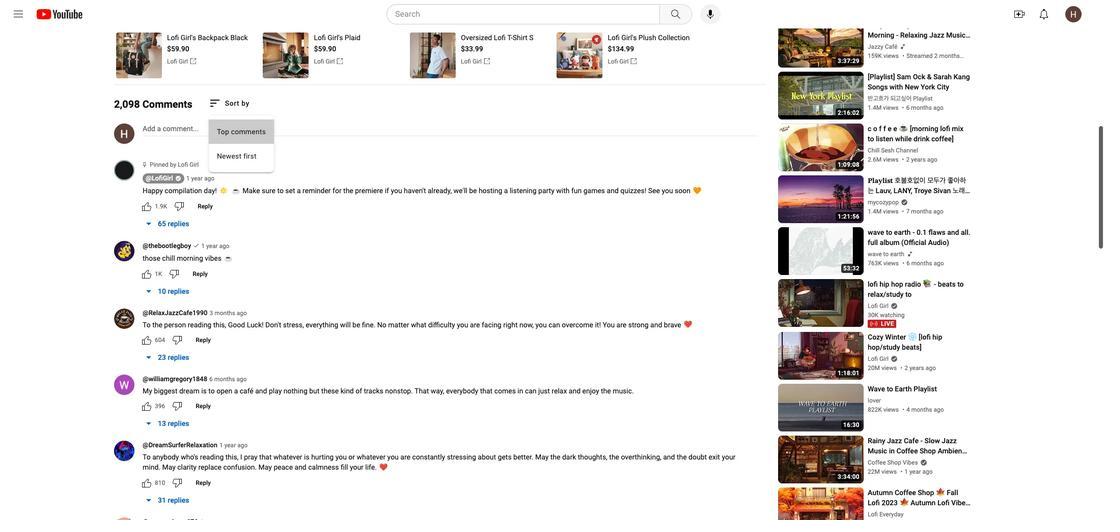 Task type: describe. For each thing, give the bounding box(es) containing it.
ago down rainy jazz cafe - slow jazz music in coffee shop ambience for work, study and relaxation
[[922, 469, 933, 476]]

jazz left cafe
[[887, 438, 902, 446]]

6 inside "@williamgregory1848 6 months ago my biggest dream is to open a café and play nothing but these kind of tracks nonstop. that way, everybody that comes in can just relax and enjoy the music."
[[209, 377, 213, 384]]

we'll
[[454, 187, 467, 195]]

ago up vibes at the left
[[219, 243, 229, 250]]

months up [morning
[[911, 105, 932, 112]]

2 chill from the top
[[868, 147, 880, 154]]

years for ☕️
[[911, 157, 926, 164]]

1 year ago link for vibes
[[201, 242, 229, 251]]

반고흐가
[[868, 95, 889, 103]]

the inside "@williamgregory1848 6 months ago my biggest dream is to open a café and play nothing but these kind of tracks nonstop. that way, everybody that comes in can just relax and enjoy the music."
[[601, 388, 611, 396]]

a inside "@williamgregory1848 6 months ago my biggest dream is to open a café and play nothing but these kind of tracks nonstop. that way, everybody that comes in can just relax and enjoy the music."
[[234, 388, 238, 396]]

rainy jazz cafe - slow jazz music in coffee shop ambience for work, study and relaxation by coffee shop vibes 22,611,870 views 1 year ago 3 hours, 34 minutes element
[[868, 437, 971, 466]]

0 horizontal spatial with
[[556, 187, 570, 195]]

girl's for plush
[[621, 34, 637, 42]]

the left premiere
[[343, 187, 353, 195]]

strong
[[628, 321, 649, 329]]

- inside lofi hip hop radio 📚 - beats to relax/study to
[[934, 281, 936, 289]]

$59.90 inside lofi girl's backpack black $59.90
[[167, 45, 189, 53]]

lofi up 20m
[[868, 356, 878, 363]]

you up ❤ image
[[387, 454, 399, 462]]

peace
[[274, 464, 293, 472]]

lofi inside lofi hip hop radio 📚 - beats to relax/study to
[[868, 281, 878, 289]]

ago inside "@williamgregory1848 6 months ago my biggest dream is to open a café and play nothing but these kind of tracks nonstop. that way, everybody that comes in can just relax and enjoy the music."
[[237, 377, 247, 384]]

the up 604
[[152, 321, 162, 329]]

o
[[873, 125, 877, 133]]

relaxation inside cozy balcony jazz in autumn morning - relaxing jazz music instrumental for relaxation and chill
[[922, 41, 956, 50]]

2 for cozy winter ❄️ [lofi hip hop/study beats]
[[905, 365, 908, 372]]

nothing
[[284, 388, 307, 396]]

by for pinned
[[170, 161, 176, 169]]

drink
[[914, 135, 930, 143]]

plush
[[638, 34, 656, 42]]

earth for wave to earth - 0.1 flaws and all. full album (official audio)
[[894, 229, 911, 237]]

these
[[321, 388, 339, 396]]

@lofigirl link
[[146, 174, 173, 183]]

autumn coffee shop 🍁 fall lofi 2023 🍁 autumn lofi vibes to start a new autumn day 🍁 lofi hip hop mix by lofi everyday  564,392 views element
[[868, 489, 971, 521]]

ago inside @relaxjazzcafe1990 3 months ago
[[237, 310, 247, 317]]

3
[[210, 310, 213, 317]]

reading for person
[[188, 321, 211, 329]]

6 months ago link
[[209, 375, 247, 385]]

dark
[[562, 454, 576, 462]]

1 vertical spatial ☕ image
[[224, 254, 232, 263]]

lofi girl for oversized lofi t-shirt s $33.99
[[461, 58, 482, 65]]

months right 4
[[911, 407, 932, 414]]

fun
[[571, 187, 582, 195]]

list box containing top comments
[[209, 115, 274, 172]]

you right difficulty
[[457, 321, 468, 329]]

to right beats
[[957, 281, 964, 289]]

jazz right relaxing
[[929, 31, 944, 39]]

1 vertical spatial be
[[352, 321, 360, 329]]

the left the dark
[[550, 454, 560, 462]]

chill inside cozy balcony jazz in autumn morning - relaxing jazz music instrumental for relaxation and chill
[[868, 52, 882, 60]]

[playlist]
[[868, 73, 895, 81]]

a right add
[[157, 125, 161, 133]]

0 vertical spatial 1 year ago link
[[186, 174, 214, 183]]

@williamgregory1848
[[143, 376, 207, 384]]

@dreamsurferrelaxation
[[143, 442, 217, 450]]

good
[[228, 321, 245, 329]]

mind.
[[143, 464, 160, 472]]

with inside [playlist] sam ock & sarah kang songs with new york city
[[890, 83, 903, 91]]

radio
[[905, 281, 921, 289]]

hip
[[882, 520, 892, 521]]

don't
[[265, 321, 281, 329]]

mix
[[909, 520, 921, 521]]

2.6m
[[868, 157, 882, 164]]

는
[[868, 187, 874, 195]]

2 e from the left
[[893, 125, 897, 133]]

lofi down lofi girl's backpack black $59.90
[[167, 58, 177, 65]]

girl's for backpack
[[181, 34, 196, 42]]

lofi girl's backpack black $59.90
[[167, 34, 248, 53]]

6 months ago for city
[[906, 105, 944, 112]]

1k
[[155, 271, 162, 278]]

clarity
[[177, 464, 197, 472]]

and right the overthinking,
[[663, 454, 675, 462]]

and inside cozy balcony jazz in autumn morning - relaxing jazz music instrumental for relaxation and chill
[[958, 41, 969, 50]]

you right see
[[662, 187, 673, 195]]

2 vertical spatial 🍁
[[958, 510, 967, 518]]

to up 763k views at the right of the page
[[883, 251, 889, 258]]

lofi left everyday
[[868, 512, 878, 519]]

flaws
[[928, 229, 946, 237]]

1 up compilation
[[186, 175, 190, 182]]

2 horizontal spatial may
[[535, 454, 549, 462]]

day!
[[204, 187, 217, 195]]

this, for good
[[213, 321, 226, 329]]

2,098 comments
[[114, 98, 192, 111]]

reply button for day!
[[192, 198, 219, 215]]

2023
[[882, 500, 898, 508]]

year up compilation
[[191, 175, 203, 182]]

노래..
[[953, 187, 969, 195]]

2 years ago for ☕️
[[906, 157, 937, 164]]

and left brave
[[650, 321, 662, 329]]

0 horizontal spatial vibes
[[903, 460, 918, 467]]

763k
[[868, 260, 882, 268]]

ago down city
[[933, 105, 944, 112]]

reply text field down dream
[[196, 404, 211, 411]]

lofi up start
[[868, 500, 880, 508]]

and inside rainy jazz cafe - slow jazz music in coffee shop ambience for work, study and relaxation
[[918, 458, 930, 466]]

reply button for who's
[[190, 476, 217, 492]]

6 for album
[[906, 260, 910, 268]]

city
[[937, 83, 949, 91]]

3:34:00
[[838, 474, 860, 481]]

cozy winter ❄️ [lofi hip hop/study beats] by lofi girl 20,124,391 views 2 years ago 1 hour, 18 minutes element
[[868, 333, 971, 353]]

1 f from the left
[[879, 125, 882, 133]]

lofi everyday
[[868, 512, 904, 519]]

sort by button
[[209, 97, 249, 109]]

to left earth
[[887, 386, 893, 394]]

shop inside rainy jazz cafe - slow jazz music in coffee shop ambience for work, study and relaxation
[[920, 448, 936, 456]]

no
[[377, 321, 386, 329]]

ago up day!
[[204, 175, 214, 182]]

1 hour, 21 minutes, 56 seconds element
[[838, 214, 860, 221]]

lofi right pinned on the top
[[178, 161, 188, 169]]

1 hour, 9 minutes, 8 seconds element
[[838, 162, 860, 169]]

lofi inside lofi girl's plush collection $134.99
[[608, 34, 620, 42]]

and right games
[[607, 187, 619, 195]]

black
[[230, 34, 248, 42]]

to inside "@williamgregory1848 6 months ago my biggest dream is to open a café and play nothing but these kind of tracks nonstop. that way, everybody that comes in can just relax and enjoy the music."
[[208, 388, 215, 396]]

rainy jazz cafe - slow jazz music in coffee shop ambience for work, study and relaxation
[[868, 438, 970, 466]]

in inside cozy balcony jazz in autumn morning - relaxing jazz music instrumental for relaxation and chill
[[929, 21, 935, 29]]

@thebootlegboy link
[[143, 242, 191, 251]]

lofi down $33.99
[[461, 58, 471, 65]]

@williamgregory1848 link
[[143, 375, 207, 386]]

backpack
[[198, 34, 229, 42]]

1 down study
[[905, 469, 908, 476]]

@williamgregory1848 image
[[114, 375, 134, 396]]

1 inside @dreamsurferrelaxation 1 year ago
[[219, 443, 223, 450]]

🧡 image
[[693, 187, 701, 195]]

@lofigirl image
[[114, 160, 134, 181]]

3 months ago link
[[210, 309, 247, 318]]

wave to earth - 0.1 flaws and all. full album (official audio) by wave to earth 763,920 views 6 months ago 53 minutes element
[[868, 228, 971, 248]]

to left set
[[277, 187, 284, 195]]

wave
[[868, 386, 885, 394]]

add a comment...
[[143, 125, 199, 133]]

the left the doubt
[[677, 454, 687, 462]]

@thebootlegboy image
[[114, 241, 134, 262]]

kind
[[340, 388, 354, 396]]

relax
[[552, 388, 567, 396]]

6 months ago for (official
[[906, 260, 944, 268]]

7
[[906, 208, 910, 216]]

overthinking,
[[621, 454, 661, 462]]

in inside "@williamgregory1848 6 months ago my biggest dream is to open a café and play nothing but these kind of tracks nonstop. that way, everybody that comes in can just relax and enjoy the music."
[[518, 388, 523, 396]]

reply button down dream
[[190, 399, 217, 415]]

lofi hip hop radio 📚 - beats to relax/study to by lofi girl 298,247,572 views element
[[868, 280, 971, 300]]

lofi down lofi everyday
[[868, 520, 880, 521]]

top
[[217, 128, 229, 136]]

ago up flaws
[[933, 208, 944, 216]]

159k
[[868, 53, 882, 60]]

songs
[[868, 83, 888, 91]]

2,098
[[114, 98, 140, 111]]

months inside "@williamgregory1848 6 months ago my biggest dream is to open a café and play nothing but these kind of tracks nonstop. that way, everybody that comes in can just relax and enjoy the music."
[[214, 377, 235, 384]]

ago down wave to earth playlist by lover 822,473 views 4 months ago 16 minutes element
[[934, 407, 944, 414]]

girl's for plaid
[[328, 34, 343, 42]]

396
[[155, 404, 165, 411]]

already,
[[428, 187, 452, 195]]

- inside rainy jazz cafe - slow jazz music in coffee shop ambience for work, study and relaxation
[[920, 438, 923, 446]]

2 whatever from the left
[[357, 454, 386, 462]]

reply button for morning
[[187, 266, 214, 282]]

party
[[538, 187, 554, 195]]

mycozypop
[[868, 199, 899, 206]]

months inside streamed 2 months ago
[[939, 53, 960, 60]]

hosting
[[479, 187, 502, 195]]

sam
[[897, 73, 911, 81]]

lofi up day
[[937, 500, 949, 508]]

1.4m views for songs
[[868, 105, 898, 112]]

months right 7
[[911, 208, 932, 216]]

vibes inside autumn coffee shop 🍁 fall lofi 2023 🍁 autumn lofi vibes to start a new autumn day 🍁 lofi hip hop mix
[[951, 500, 969, 508]]

30k watching
[[868, 312, 905, 319]]

0 vertical spatial 🍁
[[936, 490, 945, 498]]

2 inside streamed 2 months ago
[[934, 53, 938, 60]]

girl down lofi girl's plaid $59.90
[[326, 58, 335, 65]]

2 years ago for beats]
[[905, 365, 936, 372]]

happy
[[143, 187, 163, 195]]

set
[[285, 187, 295, 195]]

reply for morning
[[193, 271, 208, 278]]

in inside rainy jazz cafe - slow jazz music in coffee shop ambience for work, study and relaxation
[[889, 448, 895, 456]]

Search text field
[[395, 8, 657, 21]]

lofi inside 'oversized lofi t-shirt s $33.99'
[[494, 34, 506, 42]]

ago inside streamed 2 months ago
[[868, 62, 878, 69]]

1 horizontal spatial be
[[469, 187, 477, 195]]

troye
[[914, 187, 932, 195]]

girl down $134.99
[[619, 58, 629, 65]]

lofi down $134.99
[[608, 58, 618, 65]]

cozy balcony jazz in autumn morning - relaxing jazz music instrumental for relaxation and chill by jazzy café 159,375 views streamed 2 months ago 3 hours, 37 minutes element
[[868, 20, 971, 60]]

fill
[[341, 464, 348, 472]]

to inside c o f f e e ☕️ [morning lofi mix to listen while drink coffee]
[[868, 135, 874, 143]]

that
[[415, 388, 429, 396]]

hip inside cozy winter ❄️ [lofi hip hop/study beats]
[[932, 334, 942, 342]]

but
[[309, 388, 319, 396]]

study
[[898, 458, 917, 466]]

2 vertical spatial 1 year ago
[[905, 469, 933, 476]]

months inside @relaxjazzcafe1990 3 months ago
[[214, 310, 235, 317]]

new inside [playlist] sam ock & sarah kang songs with new york city
[[905, 83, 919, 91]]

will
[[340, 321, 351, 329]]

1:09:08 link
[[778, 124, 864, 173]]

and inside wave to earth - 0.1 flaws and all. full album (official audio)
[[947, 229, 959, 237]]

jazz up relaxing
[[912, 21, 927, 29]]

confusion.
[[223, 464, 257, 472]]

ago up wave to earth playlist by lover 822,473 views 4 months ago 16 minutes element
[[926, 365, 936, 372]]

호불호없이
[[895, 177, 925, 185]]

7 months ago
[[906, 208, 944, 216]]

you right if in the top left of the page
[[391, 187, 402, 195]]

year inside @dreamsurferrelaxation 1 year ago
[[224, 443, 236, 450]]

you
[[603, 321, 615, 329]]

ago up 모두가
[[927, 157, 937, 164]]

1.4m for [playlist] sam ock & sarah kang songs with new york city
[[868, 105, 882, 112]]

1 e from the left
[[888, 125, 891, 133]]

0 vertical spatial for
[[333, 187, 341, 195]]

1 vertical spatial shop
[[887, 460, 901, 467]]

earth for wave to earth
[[890, 251, 904, 258]]

year down study
[[909, 469, 921, 476]]

396 likes element
[[155, 402, 165, 412]]

1 horizontal spatial may
[[258, 464, 272, 472]]

play
[[269, 388, 282, 396]]

📚
[[923, 281, 932, 289]]

16 minutes, 30 seconds element
[[843, 422, 860, 429]]

53 minutes, 32 seconds element
[[843, 265, 860, 273]]

lofi girl up 20m views
[[868, 356, 889, 363]]

3 hours, 37 minutes, 29 seconds element
[[838, 58, 860, 65]]

$59.90 inside lofi girl's plaid $59.90
[[314, 45, 336, 53]]

york
[[921, 83, 935, 91]]

lofi girl for lofi girl's backpack black $59.90
[[167, 58, 188, 65]]

1 vertical spatial 🍁
[[900, 500, 909, 508]]

𝐏𝐥𝐚𝐲𝐥𝐢𝐬𝐭 호불호없이 모두가 좋아하 는 lauv, lany, troye sivan 노래.. (팝송)
[[868, 177, 969, 205]]

1:18:01
[[838, 370, 860, 378]]

$134.99
[[608, 45, 634, 53]]

0 horizontal spatial your
[[350, 464, 364, 472]]

girl up 30k watching
[[879, 303, 889, 310]]



Task type: locate. For each thing, give the bounding box(es) containing it.
group containing sort by
[[209, 97, 274, 177]]

0 vertical spatial coffee
[[896, 448, 918, 456]]

views down '반고흐가 되고싶어 playlist'
[[883, 105, 898, 112]]

a right set
[[297, 187, 301, 195]]

1.4m
[[868, 105, 882, 112], [868, 208, 882, 216]]

1:21:56 link
[[778, 176, 864, 225]]

views down 'café'
[[883, 53, 899, 60]]

1 1.4m views from the top
[[868, 105, 898, 112]]

lofi girl for lofi girl's plush collection $134.99
[[608, 58, 629, 65]]

music inside rainy jazz cafe - slow jazz music in coffee shop ambience for work, study and relaxation
[[868, 448, 887, 456]]

2 for c o f f e e ☕️ [morning lofi mix to listen while drink coffee]
[[906, 157, 910, 164]]

year
[[191, 175, 203, 182], [206, 243, 218, 250], [224, 443, 236, 450], [909, 469, 921, 476]]

3 hours, 34 minutes element
[[838, 474, 860, 481]]

1 whatever from the left
[[273, 454, 302, 462]]

0 horizontal spatial $59.90
[[167, 45, 189, 53]]

2 $59.90 from the left
[[314, 45, 336, 53]]

reply button down the replace
[[190, 476, 217, 492]]

0 vertical spatial be
[[469, 187, 477, 195]]

by inside "sort by" dropdown button
[[241, 99, 249, 107]]

hop/study
[[868, 344, 900, 352]]

cozy for cozy balcony jazz in autumn morning - relaxing jazz music instrumental for relaxation and chill
[[868, 21, 883, 29]]

doubt
[[689, 454, 707, 462]]

0 horizontal spatial whatever
[[273, 454, 302, 462]]

you right now,
[[535, 321, 547, 329]]

pinned
[[150, 161, 168, 169]]

0 vertical spatial 1 year ago
[[186, 175, 214, 182]]

(official
[[901, 239, 926, 247]]

1 horizontal spatial are
[[470, 321, 480, 329]]

0 horizontal spatial lofi
[[868, 281, 878, 289]]

views
[[883, 53, 899, 60], [883, 105, 898, 112], [883, 157, 898, 164], [883, 208, 898, 216], [883, 260, 899, 268], [881, 365, 897, 372], [883, 407, 899, 414], [881, 469, 897, 476]]

2 horizontal spatial girl's
[[621, 34, 637, 42]]

lofi girl's plaid $59.90
[[314, 34, 361, 53]]

☀ image
[[220, 187, 228, 195]]

ago up café
[[237, 377, 247, 384]]

❤ image
[[684, 321, 692, 329]]

2:16:02 link
[[778, 72, 864, 121]]

lofi left "backpack"
[[167, 34, 179, 42]]

views for wave to earth - 0.1 flaws and all. full album (official audio)
[[883, 260, 899, 268]]

e left ☕️
[[893, 125, 897, 133]]

views for wave to earth playlist
[[883, 407, 899, 414]]

girl up compilation
[[189, 161, 199, 169]]

1 horizontal spatial can
[[549, 321, 560, 329]]

life.
[[365, 464, 377, 472]]

views for rainy jazz cafe - slow jazz music in coffee shop ambience for work, study and relaxation
[[881, 469, 897, 476]]

2 wave from the top
[[868, 251, 882, 258]]

your right exit
[[722, 454, 736, 462]]

2 vertical spatial shop
[[918, 490, 934, 498]]

views for c o f f e e ☕️ [morning lofi mix to listen while drink coffee]
[[883, 157, 898, 164]]

newest
[[217, 152, 241, 160]]

1 vertical spatial relaxation
[[932, 458, 966, 466]]

add
[[143, 125, 155, 133]]

0 vertical spatial in
[[929, 21, 935, 29]]

𝐏𝐥𝐚𝐲𝐥𝐢𝐬𝐭 호불호없이 모두가 좋아하는 lauv, lany, troye sivan 노래.. (팝송) by mycozypop 1,482,256 views 7 months ago 1 hour, 21 minutes element
[[868, 176, 971, 205]]

reply down the replace
[[196, 480, 211, 487]]

cozy inside cozy winter ❄️ [lofi hip hop/study beats]
[[868, 334, 883, 342]]

are left the facing
[[470, 321, 480, 329]]

lauv,
[[876, 187, 892, 195]]

girl's inside lofi girl's backpack black $59.90
[[181, 34, 196, 42]]

make
[[243, 187, 260, 195]]

1 1.4m from the top
[[868, 105, 882, 112]]

to for to anybody who's reading this, i pray that whatever is hurting you or whatever you are constantly stressing about gets better. may the dark thoughts, the overthinking, and the doubt exit your mind. may clarity replace confusion. may peace and calmness fill your life.
[[143, 454, 151, 462]]

2 horizontal spatial 🍁
[[958, 510, 967, 518]]

Reply text field
[[196, 480, 211, 487]]

to down 'radio'
[[905, 291, 912, 299]]

2 vertical spatial 1 year ago link
[[219, 442, 248, 451]]

avatar image image
[[1065, 6, 1082, 22]]

1 vertical spatial music
[[868, 448, 887, 456]]

shop down slow
[[920, 448, 936, 456]]

reply for person
[[196, 337, 211, 344]]

2 1.4m views from the top
[[868, 208, 898, 216]]

- down the balcony
[[896, 31, 898, 39]]

right
[[503, 321, 518, 329]]

the right thoughts,
[[609, 454, 619, 462]]

0 horizontal spatial 🍁
[[900, 500, 909, 508]]

1 vertical spatial by
[[170, 161, 176, 169]]

ago down 'audio)' on the top right of the page
[[934, 260, 944, 268]]

0 vertical spatial reading
[[188, 321, 211, 329]]

whatever up peace
[[273, 454, 302, 462]]

lofi girl down lofi girl's plaid $59.90
[[314, 58, 335, 65]]

matter
[[388, 321, 409, 329]]

1 vertical spatial your
[[350, 464, 364, 472]]

2 hours, 16 minutes, 2 seconds element
[[838, 110, 860, 117]]

it!
[[595, 321, 601, 329]]

morning
[[177, 255, 203, 263]]

lofi down lofi girl's plaid $59.90
[[314, 58, 324, 65]]

1k likes element
[[155, 270, 162, 279]]

if
[[385, 187, 389, 195]]

newest first
[[217, 152, 256, 160]]

lofi girl down $134.99
[[608, 58, 629, 65]]

can
[[549, 321, 560, 329], [525, 388, 537, 396]]

may down anybody
[[162, 464, 176, 472]]

girl's inside lofi girl's plaid $59.90
[[328, 34, 343, 42]]

views for [playlist] sam ock & sarah kang songs with new york city
[[883, 105, 898, 112]]

cozy inside cozy balcony jazz in autumn morning - relaxing jazz music instrumental for relaxation and chill
[[868, 21, 883, 29]]

for up 22m
[[868, 458, 877, 466]]

vibes down cafe
[[903, 460, 918, 467]]

1.4m down (팝송)
[[868, 208, 882, 216]]

wave to earth - 0.1 flaws and all. full album (official audio)
[[868, 229, 970, 247]]

- right cafe
[[920, 438, 923, 446]]

2 up earth
[[905, 365, 908, 372]]

6 down 되고싶어
[[906, 105, 910, 112]]

0 vertical spatial vibes
[[903, 460, 918, 467]]

rainy
[[868, 438, 885, 446]]

lover
[[868, 398, 881, 405]]

way,
[[431, 388, 444, 396]]

wave inside wave to earth - 0.1 flaws and all. full album (official audio)
[[868, 229, 884, 237]]

shop
[[920, 448, 936, 456], [887, 460, 901, 467], [918, 490, 934, 498]]

6 for york
[[906, 105, 910, 112]]

ock
[[913, 73, 925, 81]]

views for cozy winter ❄️ [lofi hip hop/study beats]
[[881, 365, 897, 372]]

sure
[[262, 187, 275, 195]]

@thebootlegboy, verified user element
[[143, 242, 191, 251]]

@relaxjazzcafe1990 image
[[114, 309, 134, 329]]

plaid
[[345, 34, 361, 42]]

reply text field for day!
[[198, 203, 213, 210]]

this, for i
[[225, 454, 239, 462]]

listen
[[876, 135, 893, 143]]

810
[[155, 480, 165, 487]]

되고싶어
[[890, 95, 912, 103]]

0 horizontal spatial e
[[888, 125, 891, 133]]

open
[[217, 388, 232, 396]]

0 horizontal spatial that
[[259, 454, 272, 462]]

reading for who's
[[200, 454, 224, 462]]

1 vertical spatial in
[[518, 388, 523, 396]]

in right the comes on the bottom left
[[518, 388, 523, 396]]

1 horizontal spatial is
[[304, 454, 309, 462]]

1 vertical spatial hip
[[932, 334, 942, 342]]

1 vertical spatial chill
[[868, 147, 880, 154]]

16:30 link
[[778, 385, 864, 434]]

lofi inside lofi girl's plaid $59.90
[[314, 34, 326, 42]]

music inside cozy balcony jazz in autumn morning - relaxing jazz music instrumental for relaxation and chill
[[946, 31, 966, 39]]

lofi inside lofi girl's backpack black $59.90
[[167, 34, 179, 42]]

e
[[888, 125, 891, 133], [893, 125, 897, 133]]

wave to earth playlist by lover 822,473 views 4 months ago 16 minutes element
[[868, 385, 971, 395]]

1 vertical spatial is
[[304, 454, 309, 462]]

girl's inside lofi girl's plush collection $134.99
[[621, 34, 637, 42]]

reply button for person
[[190, 333, 217, 349]]

to for to the person reading this, good luck! don't stress, everything will be fine. no matter what difficulty you are facing right now, you can overcome it! you are strong and brave
[[143, 321, 151, 329]]

ago inside @dreamsurferrelaxation 1 year ago
[[237, 443, 248, 450]]

shop left fall
[[918, 490, 934, 498]]

sarah
[[933, 73, 952, 81]]

lofi girl up 30k
[[868, 303, 889, 310]]

0 vertical spatial your
[[722, 454, 736, 462]]

❤ image
[[380, 464, 388, 472]]

reply text field down 3
[[196, 337, 211, 344]]

16:30
[[843, 422, 860, 429]]

[playlist] sam ock & sarah kang songs with new york city by 반고흐가 되고싶어 playlist 1,419,479 views 6 months ago 2 hours, 16 minutes element
[[868, 72, 971, 92]]

$33.99
[[461, 45, 483, 53]]

1 horizontal spatial whatever
[[357, 454, 386, 462]]

girl down $33.99
[[472, 58, 482, 65]]

1 up morning
[[201, 243, 205, 250]]

earth inside wave to earth - 0.1 flaws and all. full album (official audio)
[[894, 229, 911, 237]]

1.4m views for lany,
[[868, 208, 898, 216]]

games
[[583, 187, 605, 195]]

that inside to anybody who's reading this, i pray that whatever is hurting you or whatever you are constantly stressing about gets better. may the dark thoughts, the overthinking, and the doubt exit your mind. may clarity replace confusion. may peace and calmness fill your life.
[[259, 454, 272, 462]]

1 vertical spatial can
[[525, 388, 537, 396]]

2 right streamed
[[934, 53, 938, 60]]

0 vertical spatial 2 years ago
[[906, 157, 937, 164]]

1 horizontal spatial e
[[893, 125, 897, 133]]

coffee inside rainy jazz cafe - slow jazz music in coffee shop ambience for work, study and relaxation
[[896, 448, 918, 456]]

difficulty
[[428, 321, 455, 329]]

0 vertical spatial can
[[549, 321, 560, 329]]

can inside "@williamgregory1848 6 months ago my biggest dream is to open a café and play nothing but these kind of tracks nonstop. that way, everybody that comes in can just relax and enjoy the music."
[[525, 388, 537, 396]]

new up mix
[[901, 510, 915, 518]]

wave for wave to earth
[[868, 251, 882, 258]]

@relaxjazzcafe1990
[[143, 309, 207, 317]]

reply down day!
[[198, 203, 213, 210]]

1 year ago down study
[[905, 469, 933, 476]]

0 horizontal spatial in
[[518, 388, 523, 396]]

album
[[880, 239, 899, 247]]

1:09:08
[[838, 162, 860, 169]]

is inside "@williamgregory1848 6 months ago my biggest dream is to open a café and play nothing but these kind of tracks nonstop. that way, everybody that comes in can just relax and enjoy the music."
[[201, 388, 207, 396]]

1 vertical spatial that
[[259, 454, 272, 462]]

c
[[868, 125, 871, 133]]

🍁 left fall
[[936, 490, 945, 498]]

all.
[[961, 229, 970, 237]]

new inside autumn coffee shop 🍁 fall lofi 2023 🍁 autumn lofi vibes to start a new autumn day 🍁 lofi hip hop mix
[[901, 510, 915, 518]]

810 likes element
[[155, 479, 165, 488]]

1 chill from the top
[[868, 52, 882, 60]]

to inside to anybody who's reading this, i pray that whatever is hurting you or whatever you are constantly stressing about gets better. may the dark thoughts, the overthinking, and the doubt exit your mind. may clarity replace confusion. may peace and calmness fill your life.
[[143, 454, 151, 462]]

- inside wave to earth - 0.1 flaws and all. full album (official audio)
[[912, 229, 915, 237]]

months up 📚 on the bottom right
[[911, 260, 932, 268]]

1 vertical spatial earth
[[890, 251, 904, 258]]

and left play
[[255, 388, 267, 396]]

1 horizontal spatial your
[[722, 454, 736, 462]]

reply down dream
[[196, 404, 211, 411]]

years for beats]
[[909, 365, 924, 372]]

@dreamsurferrelaxation image
[[114, 442, 134, 462]]

playlist inside wave to earth playlist by lover 822,473 views 4 months ago 16 minutes element
[[914, 386, 937, 394]]

@thebootlegboy
[[143, 242, 191, 250]]

1.4m views down mycozypop
[[868, 208, 898, 216]]

whatever
[[273, 454, 302, 462], [357, 454, 386, 462]]

views for 𝐏𝐥𝐚𝐲𝐥𝐢𝐬𝐭 호불호없이 모두가 좋아하 는 lauv, lany, troye sivan 노래.. (팝송)
[[883, 208, 898, 216]]

your down 'or'
[[350, 464, 364, 472]]

0 horizontal spatial is
[[201, 388, 207, 396]]

of
[[356, 388, 362, 396]]

year up confusion. on the left bottom of page
[[224, 443, 236, 450]]

1 vertical spatial 1 year ago
[[201, 243, 229, 250]]

3 girl's from the left
[[621, 34, 637, 42]]

reply for day!
[[198, 203, 213, 210]]

are left constantly
[[400, 454, 410, 462]]

anybody
[[152, 454, 179, 462]]

live status
[[868, 320, 896, 329]]

0 vertical spatial wave
[[868, 229, 884, 237]]

1 vertical spatial to
[[143, 454, 151, 462]]

coffee up study
[[896, 448, 918, 456]]

0 vertical spatial music
[[946, 31, 966, 39]]

1 horizontal spatial lofi
[[940, 125, 950, 133]]

1 horizontal spatial by
[[241, 99, 249, 107]]

music
[[946, 31, 966, 39], [868, 448, 887, 456]]

1 horizontal spatial with
[[890, 83, 903, 91]]

and up kang
[[958, 41, 969, 50]]

channel
[[896, 147, 918, 154]]

0 vertical spatial earth
[[894, 229, 911, 237]]

this, inside to anybody who's reading this, i pray that whatever is hurting you or whatever you are constantly stressing about gets better. may the dark thoughts, the overthinking, and the doubt exit your mind. may clarity replace confusion. may peace and calmness fill your life.
[[225, 454, 239, 462]]

2 vertical spatial coffee
[[895, 490, 916, 498]]

0 horizontal spatial may
[[162, 464, 176, 472]]

vibes
[[903, 460, 918, 467], [951, 500, 969, 508]]

morning
[[868, 31, 894, 39]]

604 likes element
[[155, 336, 165, 345]]

vibes
[[205, 255, 221, 263]]

1 vertical spatial cozy
[[868, 334, 883, 342]]

0 vertical spatial relaxation
[[922, 41, 956, 50]]

oversized lofi t-shirt s $33.99
[[461, 34, 533, 53]]

earth down album
[[890, 251, 904, 258]]

to inside wave to earth - 0.1 flaws and all. full album (official audio)
[[886, 229, 892, 237]]

1 girl's from the left
[[181, 34, 196, 42]]

0 vertical spatial shop
[[920, 448, 936, 456]]

0 horizontal spatial by
[[170, 161, 176, 169]]

may right better. at the bottom left
[[535, 454, 549, 462]]

to left start
[[868, 510, 875, 518]]

1 year ago link up vibes at the left
[[201, 242, 229, 251]]

is inside to anybody who's reading this, i pray that whatever is hurting you or whatever you are constantly stressing about gets better. may the dark thoughts, the overthinking, and the doubt exit your mind. may clarity replace confusion. may peace and calmness fill your life.
[[304, 454, 309, 462]]

1 year ago link for reading
[[219, 442, 248, 451]]

6 months ago
[[906, 105, 944, 112], [906, 260, 944, 268]]

for inside rainy jazz cafe - slow jazz music in coffee shop ambience for work, study and relaxation
[[868, 458, 877, 466]]

0 vertical spatial 2
[[934, 53, 938, 60]]

1 vertical spatial this,
[[225, 454, 239, 462]]

0 vertical spatial playlist
[[913, 95, 933, 103]]

1 vertical spatial 2
[[906, 157, 910, 164]]

gets
[[498, 454, 512, 462]]

lofi girl down lofi girl's backpack black $59.90
[[167, 58, 188, 65]]

coffee
[[896, 448, 918, 456], [868, 460, 886, 467], [895, 490, 916, 498]]

1.9k likes element
[[155, 202, 167, 211]]

🍁 right day
[[958, 510, 967, 518]]

0 vertical spatial hip
[[880, 281, 889, 289]]

relax/study
[[868, 291, 904, 299]]

22m views
[[868, 469, 897, 476]]

☕ image right ☀ 'image'
[[232, 187, 240, 195]]

☕ image
[[232, 187, 240, 195], [224, 254, 232, 263]]

0 horizontal spatial be
[[352, 321, 360, 329]]

sort
[[225, 99, 239, 107]]

0 vertical spatial by
[[241, 99, 249, 107]]

cozy for cozy winter ❄️ [lofi hip hop/study beats]
[[868, 334, 883, 342]]

earth
[[894, 229, 911, 237], [890, 251, 904, 258]]

reading inside to anybody who's reading this, i pray that whatever is hurting you or whatever you are constantly stressing about gets better. may the dark thoughts, the overthinking, and the doubt exit your mind. may clarity replace confusion. may peace and calmness fill your life.
[[200, 454, 224, 462]]

6 right @williamgregory1848
[[209, 377, 213, 384]]

months right 3
[[214, 310, 235, 317]]

year up vibes at the left
[[206, 243, 218, 250]]

1 vertical spatial coffee
[[868, 460, 886, 467]]

lofi left plaid
[[314, 34, 326, 42]]

None search field
[[368, 4, 694, 24]]

earth up the (official
[[894, 229, 911, 237]]

views down the wave to earth
[[883, 260, 899, 268]]

café
[[885, 43, 897, 51]]

0 vertical spatial this,
[[213, 321, 226, 329]]

Add a comment... text field
[[143, 125, 199, 133]]

a left café
[[234, 388, 238, 396]]

reply text field for morning
[[193, 271, 208, 278]]

2 vertical spatial 2
[[905, 365, 908, 372]]

c o f f e e ☕️ [morning lofi mix to listen while drink coffee] by chill sesh channel 2,696,146 views 2 years ago 1 hour, 9 minutes element
[[868, 124, 971, 144]]

2 vertical spatial 6
[[209, 377, 213, 384]]

jazz up ambience
[[942, 438, 957, 446]]

a right "hosting"
[[504, 187, 508, 195]]

1 vertical spatial 6 months ago
[[906, 260, 944, 268]]

autumn inside cozy balcony jazz in autumn morning - relaxing jazz music instrumental for relaxation and chill
[[937, 21, 962, 29]]

fall
[[947, 490, 958, 498]]

coffee inside autumn coffee shop 🍁 fall lofi 2023 🍁 autumn lofi vibes to start a new autumn day 🍁 lofi hip hop mix
[[895, 490, 916, 498]]

lofi inside c o f f e e ☕️ [morning lofi mix to listen while drink coffee]
[[940, 125, 950, 133]]

shop up 22m views
[[887, 460, 901, 467]]

0 vertical spatial 1.4m views
[[868, 105, 898, 112]]

luck!
[[247, 321, 264, 329]]

1 vertical spatial reading
[[200, 454, 224, 462]]

2 girl's from the left
[[328, 34, 343, 42]]

@lofigirl, verified user element
[[146, 174, 173, 183]]

763k views
[[868, 260, 899, 268]]

1 vertical spatial playlist
[[914, 386, 937, 394]]

1 up the replace
[[219, 443, 223, 450]]

relaxation inside rainy jazz cafe - slow jazz music in coffee shop ambience for work, study and relaxation
[[932, 458, 966, 466]]

0 vertical spatial with
[[890, 83, 903, 91]]

0 vertical spatial ☕ image
[[232, 187, 240, 195]]

1 vertical spatial years
[[909, 365, 924, 372]]

53:32
[[843, 265, 860, 273]]

- inside cozy balcony jazz in autumn morning - relaxing jazz music instrumental for relaxation and chill
[[896, 31, 898, 39]]

just
[[538, 388, 550, 396]]

about
[[478, 454, 496, 462]]

&
[[927, 73, 932, 81]]

0 vertical spatial cozy
[[868, 21, 883, 29]]

to anybody who's reading this, i pray that whatever is hurting you or whatever you are constantly stressing about gets better. may the dark thoughts, the overthinking, and the doubt exit your mind. may clarity replace confusion. may peace and calmness fill your life.
[[143, 454, 737, 472]]

reply for who's
[[196, 480, 211, 487]]

stress,
[[283, 321, 304, 329]]

that right pray
[[259, 454, 272, 462]]

wave for wave to earth - 0.1 flaws and all. full album (official audio)
[[868, 229, 884, 237]]

0 vertical spatial chill
[[868, 52, 882, 60]]

1 year ago up vibes at the left
[[201, 243, 229, 250]]

1 year ago link up day!
[[186, 174, 214, 183]]

1 vertical spatial lofi
[[868, 281, 878, 289]]

0 horizontal spatial for
[[333, 187, 341, 195]]

lofi girl for lofi girl's plaid $59.90
[[314, 58, 335, 65]]

1 year ago link up i
[[219, 442, 248, 451]]

1 horizontal spatial 🍁
[[936, 490, 945, 498]]

to
[[868, 135, 874, 143], [277, 187, 284, 195], [886, 229, 892, 237], [883, 251, 889, 258], [957, 281, 964, 289], [905, 291, 912, 299], [887, 386, 893, 394], [208, 388, 215, 396]]

2 horizontal spatial in
[[929, 21, 935, 29]]

ago down 159k
[[868, 62, 878, 69]]

𝐏𝐥𝐚𝐲𝐥𝐢𝐬𝐭
[[868, 177, 893, 185]]

list box
[[209, 115, 274, 172]]

1 horizontal spatial music
[[946, 31, 966, 39]]

1 horizontal spatial vibes
[[951, 500, 969, 508]]

reply text field for person
[[196, 337, 211, 344]]

2 1.4m from the top
[[868, 208, 882, 216]]

0 horizontal spatial music
[[868, 448, 887, 456]]

lany,
[[894, 187, 912, 195]]

1 vertical spatial wave
[[868, 251, 882, 258]]

1 vertical spatial 1.4m views
[[868, 208, 898, 216]]

reply
[[198, 203, 213, 210], [193, 271, 208, 278], [196, 337, 211, 344], [196, 404, 211, 411], [196, 480, 211, 487]]

by for sort
[[241, 99, 249, 107]]

1 cozy from the top
[[868, 21, 883, 29]]

full
[[868, 239, 878, 247]]

a
[[895, 510, 899, 518]]

1 $59.90 from the left
[[167, 45, 189, 53]]

1 vertical spatial with
[[556, 187, 570, 195]]

views down mycozypop
[[883, 208, 898, 216]]

1 hour, 18 minutes, 1 second element
[[838, 370, 860, 378]]

2 horizontal spatial are
[[616, 321, 626, 329]]

reply button down morning
[[187, 266, 214, 282]]

that inside "@williamgregory1848 6 months ago my biggest dream is to open a café and play nothing but these kind of tracks nonstop. that way, everybody that comes in can just relax and enjoy the music."
[[480, 388, 493, 396]]

mix
[[952, 125, 964, 133]]

1.4m for 𝐏𝐥𝐚𝐲𝐥𝐢𝐬𝐭 호불호없이 모두가 좋아하 는 lauv, lany, troye sivan 노래.. (팝송)
[[868, 208, 882, 216]]

and right the relax
[[569, 388, 581, 396]]

views for cozy balcony jazz in autumn morning - relaxing jazz music instrumental for relaxation and chill
[[883, 53, 899, 60]]

in up work,
[[889, 448, 895, 456]]

girl down lofi girl's backpack black $59.90
[[179, 58, 188, 65]]

wave to earth playlist
[[868, 386, 937, 394]]

1 wave from the top
[[868, 229, 884, 237]]

0 horizontal spatial f
[[879, 125, 882, 133]]

hip up relax/study
[[880, 281, 889, 289]]

to inside autumn coffee shop 🍁 fall lofi 2023 🍁 autumn lofi vibes to start a new autumn day 🍁 lofi hip hop mix
[[868, 510, 875, 518]]

and right peace
[[295, 464, 306, 472]]

(팝송)
[[868, 197, 885, 205]]

2 f from the left
[[883, 125, 886, 133]]

girl up 20m views
[[879, 356, 889, 363]]

1 vertical spatial 1 year ago link
[[201, 242, 229, 251]]

822k
[[868, 407, 882, 414]]

group
[[209, 97, 274, 177]]

0 vertical spatial to
[[143, 321, 151, 329]]

2 cozy from the top
[[868, 334, 883, 342]]

i
[[240, 454, 242, 462]]

0 horizontal spatial are
[[400, 454, 410, 462]]

hip inside lofi hip hop radio 📚 - beats to relax/study to
[[880, 281, 889, 289]]

lofi up 30k
[[868, 303, 878, 310]]

shop inside autumn coffee shop 🍁 fall lofi 2023 🍁 autumn lofi vibes to start a new autumn day 🍁 lofi hip hop mix
[[918, 490, 934, 498]]

is
[[201, 388, 207, 396], [304, 454, 309, 462]]

streamed 2 months ago
[[868, 53, 960, 69]]

0 vertical spatial 6
[[906, 105, 910, 112]]

your
[[722, 454, 736, 462], [350, 464, 364, 472]]

0 vertical spatial that
[[480, 388, 493, 396]]

harlow noah image
[[114, 124, 134, 144]]

are inside to anybody who's reading this, i pray that whatever is hurting you or whatever you are constantly stressing about gets better. may the dark thoughts, the overthinking, and the doubt exit your mind. may clarity replace confusion. may peace and calmness fill your life.
[[400, 454, 410, 462]]

2.6m views
[[868, 157, 898, 164]]

pray
[[244, 454, 257, 462]]

this, left i
[[225, 454, 239, 462]]

Reply text field
[[198, 203, 213, 210], [193, 271, 208, 278], [196, 337, 211, 344], [196, 404, 211, 411]]

ago
[[868, 62, 878, 69], [933, 105, 944, 112], [927, 157, 937, 164], [204, 175, 214, 182], [933, 208, 944, 216], [219, 243, 229, 250], [934, 260, 944, 268], [237, 310, 247, 317], [926, 365, 936, 372], [237, 377, 247, 384], [934, 407, 944, 414], [237, 443, 248, 450], [922, 469, 933, 476]]

to
[[143, 321, 151, 329], [143, 454, 151, 462], [868, 510, 875, 518]]

1 horizontal spatial $59.90
[[314, 45, 336, 53]]

now,
[[519, 321, 534, 329]]

1 vertical spatial vibes
[[951, 500, 969, 508]]

lofi girl down $33.99
[[461, 58, 482, 65]]

girl's left "backpack"
[[181, 34, 196, 42]]

0 vertical spatial 1.4m
[[868, 105, 882, 112]]

are right you
[[616, 321, 626, 329]]

you left 'or'
[[335, 454, 347, 462]]



Task type: vqa. For each thing, say whether or not it's contained in the screenshot.


